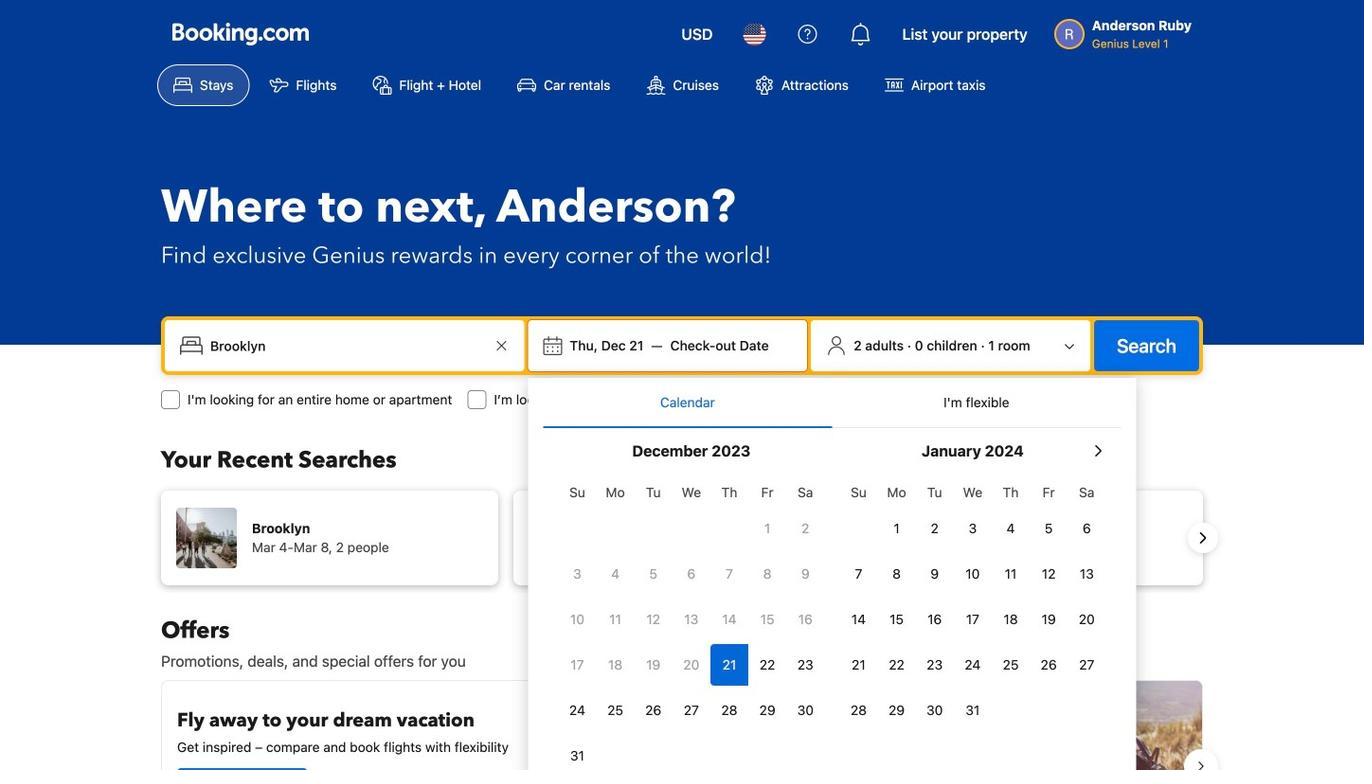 Task type: vqa. For each thing, say whether or not it's contained in the screenshot.
Attractions
no



Task type: locate. For each thing, give the bounding box(es) containing it.
0 horizontal spatial grid
[[558, 474, 825, 770]]

grid
[[558, 474, 825, 770], [840, 474, 1106, 732]]

31 December 2023 checkbox
[[558, 735, 596, 770]]

Where are you going? field
[[203, 329, 490, 363]]

18 December 2023 checkbox
[[596, 644, 635, 686]]

1 region from the top
[[146, 483, 1219, 593]]

15 January 2024 checkbox
[[878, 599, 916, 641]]

13 January 2024 checkbox
[[1068, 553, 1106, 595]]

region
[[146, 483, 1219, 593], [146, 673, 1219, 770]]

cell inside grid
[[711, 641, 749, 686]]

tab list
[[543, 378, 1121, 429]]

20 December 2023 checkbox
[[673, 644, 711, 686]]

5 December 2023 checkbox
[[635, 553, 673, 595]]

22 December 2023 checkbox
[[749, 644, 787, 686]]

9 January 2024 checkbox
[[916, 553, 954, 595]]

1 vertical spatial region
[[146, 673, 1219, 770]]

24 January 2024 checkbox
[[954, 644, 992, 686]]

18 January 2024 checkbox
[[992, 599, 1030, 641]]

17 December 2023 checkbox
[[558, 644, 596, 686]]

cell
[[711, 641, 749, 686]]

21 December 2023 checkbox
[[711, 644, 749, 686]]

14 January 2024 checkbox
[[840, 599, 878, 641]]

28 January 2024 checkbox
[[840, 690, 878, 732]]

10 January 2024 checkbox
[[954, 553, 992, 595]]

11 January 2024 checkbox
[[992, 553, 1030, 595]]

16 January 2024 checkbox
[[916, 599, 954, 641]]

your account menu anderson ruby genius level 1 element
[[1054, 9, 1200, 52]]

20 January 2024 checkbox
[[1068, 599, 1106, 641]]

fly away to your dream vacation image
[[541, 696, 659, 770]]

30 December 2023 checkbox
[[787, 690, 825, 732]]

1 horizontal spatial grid
[[840, 474, 1106, 732]]

12 December 2023 checkbox
[[635, 599, 673, 641]]

7 December 2023 checkbox
[[711, 553, 749, 595]]

29 December 2023 checkbox
[[749, 690, 787, 732]]

17 January 2024 checkbox
[[954, 599, 992, 641]]

13 December 2023 checkbox
[[673, 599, 711, 641]]

3 December 2023 checkbox
[[558, 553, 596, 595]]

2 January 2024 checkbox
[[916, 508, 954, 550]]

22 January 2024 checkbox
[[878, 644, 916, 686]]

19 January 2024 checkbox
[[1030, 599, 1068, 641]]

0 vertical spatial region
[[146, 483, 1219, 593]]



Task type: describe. For each thing, give the bounding box(es) containing it.
23 January 2024 checkbox
[[916, 644, 954, 686]]

23 December 2023 checkbox
[[787, 644, 825, 686]]

1 December 2023 checkbox
[[749, 508, 787, 550]]

9 December 2023 checkbox
[[787, 553, 825, 595]]

28 December 2023 checkbox
[[711, 690, 749, 732]]

16 December 2023 checkbox
[[787, 599, 825, 641]]

21 January 2024 checkbox
[[840, 644, 878, 686]]

8 January 2024 checkbox
[[878, 553, 916, 595]]

5 January 2024 checkbox
[[1030, 508, 1068, 550]]

27 December 2023 checkbox
[[673, 690, 711, 732]]

6 December 2023 checkbox
[[673, 553, 711, 595]]

1 grid from the left
[[558, 474, 825, 770]]

2 grid from the left
[[840, 474, 1106, 732]]

7 January 2024 checkbox
[[840, 553, 878, 595]]

26 December 2023 checkbox
[[635, 690, 673, 732]]

group of friends hiking in the mountains on a sunny day image
[[691, 681, 1202, 770]]

8 December 2023 checkbox
[[749, 553, 787, 595]]

4 December 2023 checkbox
[[596, 553, 635, 595]]

19 December 2023 checkbox
[[635, 644, 673, 686]]

29 January 2024 checkbox
[[878, 690, 916, 732]]

12 January 2024 checkbox
[[1030, 553, 1068, 595]]

30 January 2024 checkbox
[[916, 690, 954, 732]]

6 January 2024 checkbox
[[1068, 508, 1106, 550]]

next image
[[1192, 527, 1215, 550]]

25 January 2024 checkbox
[[992, 644, 1030, 686]]

3 January 2024 checkbox
[[954, 508, 992, 550]]

25 December 2023 checkbox
[[596, 690, 635, 732]]

26 January 2024 checkbox
[[1030, 644, 1068, 686]]

2 December 2023 checkbox
[[787, 508, 825, 550]]

24 December 2023 checkbox
[[558, 690, 596, 732]]

10 December 2023 checkbox
[[558, 599, 596, 641]]

11 December 2023 checkbox
[[596, 599, 635, 641]]

15 December 2023 checkbox
[[749, 599, 787, 641]]

31 January 2024 checkbox
[[954, 690, 992, 732]]

1 January 2024 checkbox
[[878, 508, 916, 550]]

14 December 2023 checkbox
[[711, 599, 749, 641]]

4 January 2024 checkbox
[[992, 508, 1030, 550]]

27 January 2024 checkbox
[[1068, 644, 1106, 686]]

booking.com image
[[172, 23, 309, 45]]

2 region from the top
[[146, 673, 1219, 770]]



